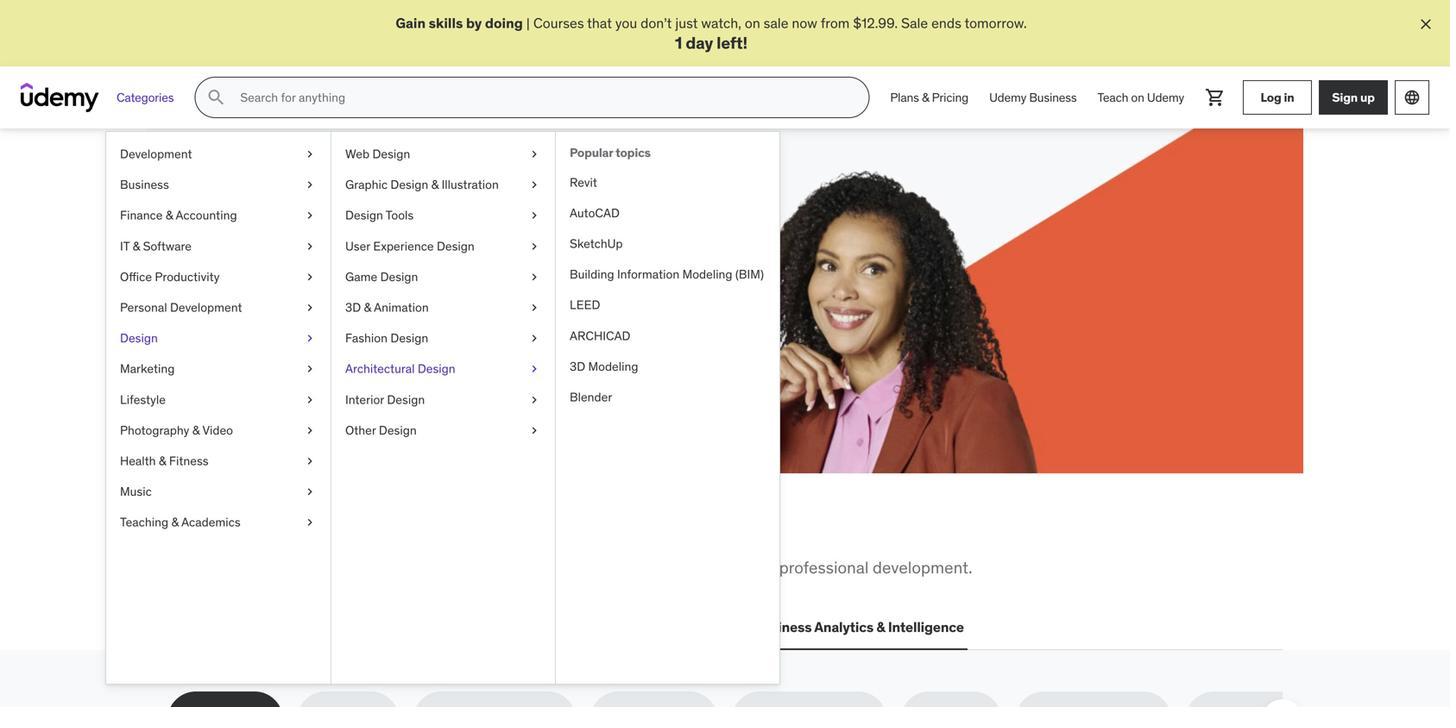 Task type: describe. For each thing, give the bounding box(es) containing it.
photography & video
[[120, 423, 233, 439]]

fashion design
[[345, 331, 428, 346]]

design down design tools "link"
[[437, 239, 475, 254]]

game design link
[[332, 262, 555, 293]]

now
[[792, 14, 818, 32]]

web design
[[345, 147, 410, 162]]

courses for doing
[[533, 14, 584, 32]]

marketing
[[120, 362, 175, 377]]

business link
[[106, 170, 331, 201]]

xsmall image for fashion design
[[527, 330, 541, 347]]

& inside button
[[877, 619, 885, 637]]

teaching
[[120, 515, 168, 531]]

just
[[675, 14, 698, 32]]

academics
[[181, 515, 241, 531]]

blender
[[570, 390, 612, 405]]

left!
[[717, 32, 748, 53]]

analytics
[[814, 619, 874, 637]]

development inside personal development link
[[170, 300, 242, 316]]

development inside development link
[[120, 147, 192, 162]]

by
[[466, 14, 482, 32]]

finance & accounting
[[120, 208, 237, 223]]

watch,
[[701, 14, 742, 32]]

choose a language image
[[1404, 89, 1421, 106]]

information
[[617, 267, 680, 283]]

office
[[120, 269, 152, 285]]

topics,
[[471, 558, 520, 579]]

health
[[120, 454, 156, 469]]

teach on udemy link
[[1087, 77, 1195, 118]]

video
[[202, 423, 233, 439]]

building information modeling (bim)
[[570, 267, 764, 283]]

business for business analytics & intelligence
[[753, 619, 812, 637]]

& for photography & video
[[192, 423, 200, 439]]

ends for save)
[[324, 301, 354, 318]]

1 vertical spatial skills
[[262, 515, 336, 551]]

pricing
[[932, 90, 969, 105]]

you inside all the skills you need in one place from critical workplace skills to technical topics, our catalog supports well-rounded professional development.
[[341, 515, 390, 551]]

business analytics & intelligence button
[[750, 608, 968, 649]]

revit
[[570, 175, 597, 190]]

architectural
[[345, 362, 415, 377]]

udemy business
[[989, 90, 1077, 105]]

in inside all the skills you need in one place from critical workplace skills to technical topics, our catalog supports well-rounded professional development.
[[466, 515, 493, 551]]

& for health & fitness
[[159, 454, 166, 469]]

development.
[[873, 558, 973, 579]]

from
[[167, 558, 205, 579]]

xsmall image for marketing
[[303, 361, 317, 378]]

data science button
[[522, 608, 613, 649]]

udemy business link
[[979, 77, 1087, 118]]

& down web design link
[[431, 177, 439, 193]]

personal development link
[[106, 293, 331, 324]]

from
[[821, 14, 850, 32]]

(bim)
[[735, 267, 764, 283]]

building information modeling (bim) link
[[556, 260, 780, 290]]

succeed
[[447, 204, 554, 240]]

teaching & academics link
[[106, 508, 331, 539]]

teach
[[1098, 90, 1129, 105]]

for
[[284, 281, 301, 299]]

autocad link
[[556, 198, 780, 229]]

xsmall image for interior design
[[527, 392, 541, 409]]

& for teaching & academics
[[171, 515, 179, 531]]

design for fashion
[[391, 331, 428, 346]]

web
[[345, 147, 370, 162]]

office productivity link
[[106, 262, 331, 293]]

1 vertical spatial modeling
[[588, 359, 638, 375]]

every
[[304, 281, 337, 299]]

xsmall image for health & fitness
[[303, 453, 317, 470]]

critical
[[209, 558, 258, 579]]

business for business
[[120, 177, 169, 193]]

xsmall image for music
[[303, 484, 317, 501]]

xsmall image for 3d & animation
[[527, 300, 541, 317]]

day
[[686, 32, 713, 53]]

xsmall image for photography & video
[[303, 423, 317, 440]]

$12.99. for |
[[853, 14, 898, 32]]

& for 3d & animation
[[364, 300, 371, 316]]

design link
[[106, 324, 331, 354]]

teaching & academics
[[120, 515, 241, 531]]

xsmall image for game design
[[527, 269, 541, 286]]

archicad link
[[556, 321, 780, 352]]

3d & animation link
[[332, 293, 555, 324]]

all
[[167, 515, 208, 551]]

tomorrow. for |
[[965, 14, 1027, 32]]

xsmall image for development
[[303, 146, 317, 163]]

certifications
[[325, 619, 412, 637]]

other
[[345, 423, 376, 439]]

design down personal
[[120, 331, 158, 346]]

2 udemy from the left
[[1147, 90, 1184, 105]]

gain skills by doing | courses that you don't just watch, on sale now from $12.99. sale ends tomorrow. 1 day left!
[[396, 14, 1027, 53]]

& for finance & accounting
[[166, 208, 173, 223]]

need
[[395, 515, 461, 551]]

fashion
[[345, 331, 388, 346]]

supports
[[609, 558, 674, 579]]

sign up link
[[1319, 80, 1388, 115]]

finance & accounting link
[[106, 201, 331, 231]]

xsmall image for graphic design & illustration
[[527, 177, 541, 194]]

illustration
[[442, 177, 499, 193]]

productivity
[[155, 269, 220, 285]]

log
[[1261, 90, 1282, 105]]

skill
[[341, 281, 365, 299]]

music
[[120, 485, 152, 500]]

(and
[[230, 238, 290, 274]]

|
[[526, 14, 530, 32]]

game design
[[345, 269, 418, 285]]

design inside "link"
[[345, 208, 383, 223]]

sketchup
[[570, 236, 623, 252]]

well-
[[678, 558, 714, 579]]

in inside learn, practice, succeed (and save) courses for every skill in your learning journey, starting at $12.99. sale ends tomorrow.
[[368, 281, 379, 299]]

courses for (and
[[230, 281, 280, 299]]

3d modeling link
[[556, 352, 780, 383]]

& for plans & pricing
[[922, 90, 929, 105]]

leed
[[570, 298, 600, 313]]

design for interior
[[387, 392, 425, 408]]

sale
[[764, 14, 789, 32]]

close image
[[1418, 16, 1435, 33]]

design tools
[[345, 208, 414, 223]]

sketchup link
[[556, 229, 780, 260]]

design for web
[[372, 147, 410, 162]]

architectural design element
[[555, 132, 780, 685]]

xsmall image for office productivity
[[303, 269, 317, 286]]

interior
[[345, 392, 384, 408]]

teach on udemy
[[1098, 90, 1184, 105]]

revit link
[[556, 167, 780, 198]]



Task type: vqa. For each thing, say whether or not it's contained in the screenshot.
one
yes



Task type: locate. For each thing, give the bounding box(es) containing it.
2 vertical spatial skills
[[342, 558, 378, 579]]

fashion design link
[[332, 324, 555, 354]]

design down interior design
[[379, 423, 417, 439]]

it up office
[[120, 239, 130, 254]]

design down animation
[[391, 331, 428, 346]]

web design link
[[332, 139, 555, 170]]

1 horizontal spatial 3d
[[570, 359, 585, 375]]

skills left to
[[342, 558, 378, 579]]

design for architectural
[[418, 362, 456, 377]]

& down skill
[[364, 300, 371, 316]]

& inside 'link'
[[166, 208, 173, 223]]

udemy right pricing
[[989, 90, 1027, 105]]

1 horizontal spatial ends
[[932, 14, 962, 32]]

0 vertical spatial it
[[120, 239, 130, 254]]

it certifications button
[[307, 608, 416, 649]]

1 horizontal spatial skills
[[342, 558, 378, 579]]

business inside business link
[[120, 177, 169, 193]]

2 horizontal spatial skills
[[429, 14, 463, 32]]

submit search image
[[206, 87, 226, 108]]

gain
[[396, 14, 426, 32]]

0 vertical spatial sale
[[901, 14, 928, 32]]

1 vertical spatial development
[[170, 300, 242, 316]]

design
[[372, 147, 410, 162], [391, 177, 428, 193], [345, 208, 383, 223], [437, 239, 475, 254], [380, 269, 418, 285], [120, 331, 158, 346], [391, 331, 428, 346], [418, 362, 456, 377], [387, 392, 425, 408], [379, 423, 417, 439]]

graphic design & illustration
[[345, 177, 499, 193]]

& for it & software
[[133, 239, 140, 254]]

1 horizontal spatial $12.99.
[[853, 14, 898, 32]]

log in
[[1261, 90, 1295, 105]]

user experience design link
[[332, 231, 555, 262]]

2 vertical spatial business
[[753, 619, 812, 637]]

0 vertical spatial tomorrow.
[[965, 14, 1027, 32]]

tools
[[386, 208, 414, 223]]

$12.99. inside gain skills by doing | courses that you don't just watch, on sale now from $12.99. sale ends tomorrow. 1 day left!
[[853, 14, 898, 32]]

you inside gain skills by doing | courses that you don't just watch, on sale now from $12.99. sale ends tomorrow. 1 day left!
[[615, 14, 637, 32]]

in right skill
[[368, 281, 379, 299]]

development down categories dropdown button
[[120, 147, 192, 162]]

it
[[120, 239, 130, 254], [310, 619, 322, 637]]

design up animation
[[380, 269, 418, 285]]

udemy
[[989, 90, 1027, 105], [1147, 90, 1184, 105]]

0 horizontal spatial 3d
[[345, 300, 361, 316]]

it & software
[[120, 239, 192, 254]]

3d down skill
[[345, 300, 361, 316]]

courses inside learn, practice, succeed (and save) courses for every skill in your learning journey, starting at $12.99. sale ends tomorrow.
[[230, 281, 280, 299]]

& right finance
[[166, 208, 173, 223]]

xsmall image for web design
[[527, 146, 541, 163]]

Search for anything text field
[[237, 83, 848, 112]]

design tools link
[[332, 201, 555, 231]]

& up office
[[133, 239, 140, 254]]

health & fitness link
[[106, 446, 331, 477]]

xsmall image inside business link
[[303, 177, 317, 194]]

3d for 3d modeling
[[570, 359, 585, 375]]

on right teach
[[1131, 90, 1145, 105]]

business inside udemy business link
[[1029, 90, 1077, 105]]

xsmall image for business
[[303, 177, 317, 194]]

design down architectural design at the bottom left of page
[[387, 392, 425, 408]]

courses right |
[[533, 14, 584, 32]]

xsmall image for personal development
[[303, 300, 317, 317]]

ends inside gain skills by doing | courses that you don't just watch, on sale now from $12.99. sale ends tomorrow. 1 day left!
[[932, 14, 962, 32]]

user
[[345, 239, 370, 254]]

skills inside gain skills by doing | courses that you don't just watch, on sale now from $12.99. sale ends tomorrow. 1 day left!
[[429, 14, 463, 32]]

learn,
[[230, 204, 319, 240]]

1
[[675, 32, 682, 53]]

game
[[345, 269, 377, 285]]

& right 'teaching'
[[171, 515, 179, 531]]

tomorrow. inside gain skills by doing | courses that you don't just watch, on sale now from $12.99. sale ends tomorrow. 1 day left!
[[965, 14, 1027, 32]]

modeling down archicad
[[588, 359, 638, 375]]

it for it certifications
[[310, 619, 322, 637]]

office productivity
[[120, 269, 220, 285]]

business analytics & intelligence
[[753, 619, 964, 637]]

sale up the plans
[[901, 14, 928, 32]]

design for graphic
[[391, 177, 428, 193]]

tomorrow. inside learn, practice, succeed (and save) courses for every skill in your learning journey, starting at $12.99. sale ends tomorrow.
[[357, 301, 419, 318]]

0 vertical spatial you
[[615, 14, 637, 32]]

xsmall image inside 3d & animation link
[[527, 300, 541, 317]]

0 vertical spatial 3d
[[345, 300, 361, 316]]

0 vertical spatial ends
[[932, 14, 962, 32]]

0 horizontal spatial business
[[120, 177, 169, 193]]

1 vertical spatial sale
[[293, 301, 320, 318]]

sign up
[[1332, 90, 1375, 105]]

doing
[[485, 14, 523, 32]]

1 horizontal spatial you
[[615, 14, 637, 32]]

0 horizontal spatial udemy
[[989, 90, 1027, 105]]

business up finance
[[120, 177, 169, 193]]

on inside gain skills by doing | courses that you don't just watch, on sale now from $12.99. sale ends tomorrow. 1 day left!
[[745, 14, 760, 32]]

skills left by
[[429, 14, 463, 32]]

plans & pricing
[[890, 90, 969, 105]]

it left certifications
[[310, 619, 322, 637]]

to
[[382, 558, 397, 579]]

2 horizontal spatial business
[[1029, 90, 1077, 105]]

xsmall image for architectural design
[[527, 361, 541, 378]]

data
[[525, 619, 555, 637]]

xsmall image inside 'architectural design' link
[[527, 361, 541, 378]]

sale for save)
[[293, 301, 320, 318]]

xsmall image for design tools
[[527, 208, 541, 224]]

udemy left shopping cart with 0 items image in the right top of the page
[[1147, 90, 1184, 105]]

animation
[[374, 300, 429, 316]]

0 vertical spatial on
[[745, 14, 760, 32]]

tomorrow. down your
[[357, 301, 419, 318]]

1 horizontal spatial business
[[753, 619, 812, 637]]

0 horizontal spatial on
[[745, 14, 760, 32]]

& left video
[[192, 423, 200, 439]]

photography & video link
[[106, 416, 331, 446]]

sale inside gain skills by doing | courses that you don't just watch, on sale now from $12.99. sale ends tomorrow. 1 day left!
[[901, 14, 928, 32]]

popular topics
[[570, 145, 651, 161]]

0 vertical spatial development
[[120, 147, 192, 162]]

$12.99. inside learn, practice, succeed (and save) courses for every skill in your learning journey, starting at $12.99. sale ends tomorrow.
[[245, 301, 290, 318]]

xsmall image inside personal development link
[[303, 300, 317, 317]]

journey,
[[466, 281, 514, 299]]

1 vertical spatial on
[[1131, 90, 1145, 105]]

popular
[[570, 145, 613, 161]]

architectural design link
[[332, 354, 555, 385]]

you up to
[[341, 515, 390, 551]]

business inside 'business analytics & intelligence' button
[[753, 619, 812, 637]]

2 vertical spatial in
[[466, 515, 493, 551]]

learn, practice, succeed (and save) courses for every skill in your learning journey, starting at $12.99. sale ends tomorrow.
[[230, 204, 565, 318]]

log in link
[[1243, 80, 1312, 115]]

xsmall image inside graphic design & illustration link
[[527, 177, 541, 194]]

0 vertical spatial $12.99.
[[853, 14, 898, 32]]

it & software link
[[106, 231, 331, 262]]

1 vertical spatial it
[[310, 619, 322, 637]]

udemy image
[[21, 83, 99, 112]]

3d
[[345, 300, 361, 316], [570, 359, 585, 375]]

ends down skill
[[324, 301, 354, 318]]

modeling inside 'link'
[[683, 267, 733, 283]]

xsmall image inside web design link
[[527, 146, 541, 163]]

& right the plans
[[922, 90, 929, 105]]

development link
[[106, 139, 331, 170]]

xsmall image for it & software
[[303, 238, 317, 255]]

it inside button
[[310, 619, 322, 637]]

business left analytics
[[753, 619, 812, 637]]

xsmall image inside office productivity link
[[303, 269, 317, 286]]

$12.99. right from
[[853, 14, 898, 32]]

1 vertical spatial business
[[120, 177, 169, 193]]

save)
[[295, 238, 363, 274]]

0 vertical spatial in
[[1284, 90, 1295, 105]]

xsmall image for finance & accounting
[[303, 208, 317, 224]]

courses inside gain skills by doing | courses that you don't just watch, on sale now from $12.99. sale ends tomorrow. 1 day left!
[[533, 14, 584, 32]]

0 vertical spatial courses
[[533, 14, 584, 32]]

0 vertical spatial modeling
[[683, 267, 733, 283]]

don't
[[641, 14, 672, 32]]

xsmall image inside finance & accounting 'link'
[[303, 208, 317, 224]]

xsmall image inside development link
[[303, 146, 317, 163]]

xsmall image for other design
[[527, 423, 541, 440]]

tomorrow. for save)
[[357, 301, 419, 318]]

xsmall image inside marketing link
[[303, 361, 317, 378]]

modeling
[[683, 267, 733, 283], [588, 359, 638, 375]]

all the skills you need in one place from critical workplace skills to technical topics, our catalog supports well-rounded professional development.
[[167, 515, 973, 579]]

intelligence
[[888, 619, 964, 637]]

$12.99. down for
[[245, 301, 290, 318]]

plans
[[890, 90, 919, 105]]

1 udemy from the left
[[989, 90, 1027, 105]]

you right that
[[615, 14, 637, 32]]

rounded
[[714, 558, 775, 579]]

1 horizontal spatial udemy
[[1147, 90, 1184, 105]]

1 vertical spatial courses
[[230, 281, 280, 299]]

graphic design & illustration link
[[332, 170, 555, 201]]

ends up pricing
[[932, 14, 962, 32]]

leed link
[[556, 290, 780, 321]]

0 vertical spatial business
[[1029, 90, 1077, 105]]

0 horizontal spatial modeling
[[588, 359, 638, 375]]

3d for 3d & animation
[[345, 300, 361, 316]]

xsmall image inside game design link
[[527, 269, 541, 286]]

marketing link
[[106, 354, 331, 385]]

sale for |
[[901, 14, 928, 32]]

shopping cart with 0 items image
[[1205, 87, 1226, 108]]

xsmall image inside interior design link
[[527, 392, 541, 409]]

1 horizontal spatial sale
[[901, 14, 928, 32]]

modeling left (bim)
[[683, 267, 733, 283]]

& right the health
[[159, 454, 166, 469]]

0 horizontal spatial in
[[368, 281, 379, 299]]

1 horizontal spatial on
[[1131, 90, 1145, 105]]

xsmall image inside design tools "link"
[[527, 208, 541, 224]]

in right log
[[1284, 90, 1295, 105]]

tomorrow. up udemy business
[[965, 14, 1027, 32]]

development down office productivity link at the left of the page
[[170, 300, 242, 316]]

0 horizontal spatial sale
[[293, 301, 320, 318]]

design right web
[[372, 147, 410, 162]]

tomorrow.
[[965, 14, 1027, 32], [357, 301, 419, 318]]

skills
[[429, 14, 463, 32], [262, 515, 336, 551], [342, 558, 378, 579]]

xsmall image inside health & fitness link
[[303, 453, 317, 470]]

0 horizontal spatial it
[[120, 239, 130, 254]]

xsmall image for teaching & academics
[[303, 515, 317, 532]]

music link
[[106, 477, 331, 508]]

ends for |
[[932, 14, 962, 32]]

0 horizontal spatial you
[[341, 515, 390, 551]]

autocad
[[570, 206, 620, 221]]

1 vertical spatial $12.99.
[[245, 301, 290, 318]]

design down the fashion design link
[[418, 362, 456, 377]]

& right analytics
[[877, 619, 885, 637]]

xsmall image inside the user experience design link
[[527, 238, 541, 255]]

blender link
[[556, 383, 780, 413]]

0 horizontal spatial tomorrow.
[[357, 301, 419, 318]]

accounting
[[176, 208, 237, 223]]

in
[[1284, 90, 1295, 105], [368, 281, 379, 299], [466, 515, 493, 551]]

0 horizontal spatial courses
[[230, 281, 280, 299]]

xsmall image for design
[[303, 330, 317, 347]]

health & fitness
[[120, 454, 209, 469]]

sale inside learn, practice, succeed (and save) courses for every skill in your learning journey, starting at $12.99. sale ends tomorrow.
[[293, 301, 320, 318]]

professional
[[779, 558, 869, 579]]

business left teach
[[1029, 90, 1077, 105]]

topics
[[616, 145, 651, 161]]

place
[[552, 515, 624, 551]]

xsmall image inside music link
[[303, 484, 317, 501]]

xsmall image inside 'photography & video' link
[[303, 423, 317, 440]]

ends inside learn, practice, succeed (and save) courses for every skill in your learning journey, starting at $12.99. sale ends tomorrow.
[[324, 301, 354, 318]]

interior design link
[[332, 385, 555, 416]]

it for it & software
[[120, 239, 130, 254]]

xsmall image
[[303, 146, 317, 163], [303, 177, 317, 194], [303, 208, 317, 224], [303, 269, 317, 286], [527, 269, 541, 286], [303, 330, 317, 347], [527, 330, 541, 347], [527, 361, 541, 378], [527, 392, 541, 409], [527, 423, 541, 440], [303, 515, 317, 532]]

0 horizontal spatial skills
[[262, 515, 336, 551]]

design down graphic
[[345, 208, 383, 223]]

xsmall image for user experience design
[[527, 238, 541, 255]]

xsmall image
[[527, 146, 541, 163], [527, 177, 541, 194], [527, 208, 541, 224], [303, 238, 317, 255], [527, 238, 541, 255], [303, 300, 317, 317], [527, 300, 541, 317], [303, 361, 317, 378], [303, 392, 317, 409], [303, 423, 317, 440], [303, 453, 317, 470], [303, 484, 317, 501]]

1 horizontal spatial modeling
[[683, 267, 733, 283]]

1 vertical spatial ends
[[324, 301, 354, 318]]

3d inside architectural design element
[[570, 359, 585, 375]]

xsmall image inside design link
[[303, 330, 317, 347]]

xsmall image inside teaching & academics "link"
[[303, 515, 317, 532]]

design up tools at the left top of the page
[[391, 177, 428, 193]]

3d & animation
[[345, 300, 429, 316]]

3d up blender
[[570, 359, 585, 375]]

the
[[213, 515, 257, 551]]

1 horizontal spatial in
[[466, 515, 493, 551]]

xsmall image for lifestyle
[[303, 392, 317, 409]]

architectural design
[[345, 362, 456, 377]]

1 vertical spatial in
[[368, 281, 379, 299]]

1 horizontal spatial tomorrow.
[[965, 14, 1027, 32]]

& inside "link"
[[171, 515, 179, 531]]

0 horizontal spatial ends
[[324, 301, 354, 318]]

courses up 'at'
[[230, 281, 280, 299]]

design for game
[[380, 269, 418, 285]]

it certifications
[[310, 619, 412, 637]]

business
[[1029, 90, 1077, 105], [120, 177, 169, 193], [753, 619, 812, 637]]

xsmall image inside other design link
[[527, 423, 541, 440]]

courses
[[533, 14, 584, 32], [230, 281, 280, 299]]

xsmall image inside the lifestyle link
[[303, 392, 317, 409]]

1 vertical spatial you
[[341, 515, 390, 551]]

0 horizontal spatial $12.99.
[[245, 301, 290, 318]]

interior design
[[345, 392, 425, 408]]

1 horizontal spatial it
[[310, 619, 322, 637]]

1 horizontal spatial courses
[[533, 14, 584, 32]]

on left sale
[[745, 14, 760, 32]]

in up topics,
[[466, 515, 493, 551]]

xsmall image inside it & software link
[[303, 238, 317, 255]]

$12.99. for save)
[[245, 301, 290, 318]]

ends
[[932, 14, 962, 32], [324, 301, 354, 318]]

1 vertical spatial tomorrow.
[[357, 301, 419, 318]]

design for other
[[379, 423, 417, 439]]

on inside teach on udemy link
[[1131, 90, 1145, 105]]

0 vertical spatial skills
[[429, 14, 463, 32]]

sale down the every
[[293, 301, 320, 318]]

1 vertical spatial 3d
[[570, 359, 585, 375]]

up
[[1361, 90, 1375, 105]]

skills up workplace
[[262, 515, 336, 551]]

xsmall image inside the fashion design link
[[527, 330, 541, 347]]

2 horizontal spatial in
[[1284, 90, 1295, 105]]



